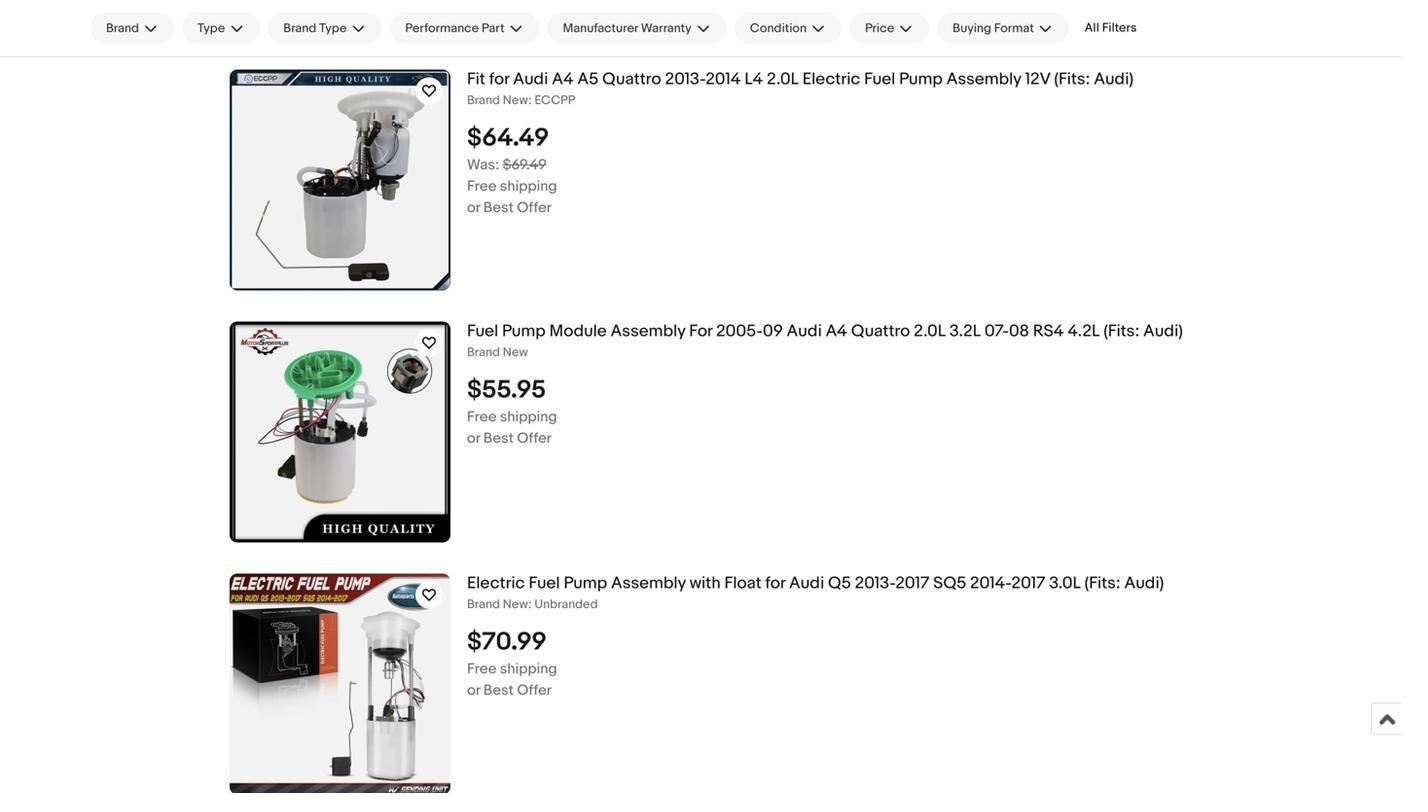 Task type: locate. For each thing, give the bounding box(es) containing it.
2 vertical spatial offer
[[517, 682, 552, 699]]

1 new from the top
[[503, 93, 528, 108]]

(fits: inside fit for audi a4 a5 quattro 2013-2014 l4 2.0l electric fuel pump assembly 12v (fits: audi) brand new : eccpp
[[1054, 69, 1091, 90]]

quattro
[[602, 69, 661, 90], [851, 321, 910, 342]]

new up $70.99
[[503, 597, 528, 612]]

1 vertical spatial assembly
[[611, 573, 686, 594]]

1 horizontal spatial 2017
[[1012, 573, 1046, 594]]

best inside $64.49 was: $69.49 free shipping or best offer
[[484, 199, 514, 216]]

pump up unbranded
[[564, 573, 607, 594]]

audi) down all filters button
[[1094, 69, 1134, 90]]

0 horizontal spatial fuel
[[467, 321, 498, 342]]

2.0l inside fit for audi a4 a5 quattro 2013-2014 l4 2.0l electric fuel pump assembly 12v (fits: audi) brand new : eccpp
[[767, 69, 799, 90]]

brand inside fuel pump module assembly​ for 2005-09 audi a4 quattro 2.0l 3.2l 07-08 rs4 4.2l (fits: audi) brand new
[[467, 345, 500, 360]]

new
[[503, 93, 528, 108], [503, 345, 528, 360], [503, 597, 528, 612]]

: inside fit for audi a4 a5 quattro 2013-2014 l4 2.0l electric fuel pump assembly 12v (fits: audi) brand new : eccpp
[[528, 93, 532, 108]]

pump inside fit for audi a4 a5 quattro 2013-2014 l4 2.0l electric fuel pump assembly 12v (fits: audi) brand new : eccpp
[[899, 69, 943, 90]]

: for $64.49
[[528, 93, 532, 108]]

3 best from the top
[[484, 682, 514, 699]]

manufacturer
[[563, 21, 638, 36]]

1 vertical spatial 2.0l
[[914, 321, 946, 342]]

performance part button
[[390, 13, 540, 44]]

all
[[1085, 20, 1100, 36]]

:
[[528, 93, 532, 108], [528, 597, 532, 612]]

0 horizontal spatial type
[[197, 21, 225, 36]]

fuel up $55.95 on the left of page
[[467, 321, 498, 342]]

1 vertical spatial new
[[503, 345, 528, 360]]

1 vertical spatial (fits:
[[1104, 321, 1140, 342]]

offer down $55.95 on the left of page
[[517, 430, 552, 447]]

$64.49 was: $69.49 free shipping or best offer
[[467, 123, 557, 216]]

1 : from the top
[[528, 93, 532, 108]]

a4 right 09
[[826, 321, 848, 342]]

2 vertical spatial pump
[[564, 573, 607, 594]]

0 vertical spatial assembly
[[947, 69, 1022, 90]]

1 horizontal spatial fuel
[[529, 573, 560, 594]]

3 new from the top
[[503, 597, 528, 612]]

audi) right 4.2l
[[1144, 321, 1183, 342]]

best inside $70.99 free shipping or best offer
[[484, 682, 514, 699]]

2 vertical spatial free
[[467, 660, 497, 678]]

0 horizontal spatial pump
[[502, 321, 546, 342]]

0 vertical spatial shipping
[[500, 177, 557, 195]]

audi right 09
[[787, 321, 822, 342]]

0 vertical spatial 2013-
[[665, 69, 706, 90]]

pump
[[899, 69, 943, 90], [502, 321, 546, 342], [564, 573, 607, 594]]

1 vertical spatial quattro
[[851, 321, 910, 342]]

electric fuel pump assembly with float for audi q5 2013-2017 sq5 2014-2017 3.0l (fits: audi) link
[[467, 573, 1386, 594]]

or
[[467, 199, 480, 216], [467, 430, 480, 447], [467, 682, 480, 699]]

Brand New text field
[[467, 345, 1386, 360]]

0 vertical spatial pump
[[899, 69, 943, 90]]

0 vertical spatial for
[[489, 69, 509, 90]]

shipping down $70.99
[[500, 660, 557, 678]]

0 vertical spatial audi
[[513, 69, 548, 90]]

best
[[484, 199, 514, 216], [484, 430, 514, 447], [484, 682, 514, 699]]

electric up $70.99
[[467, 573, 525, 594]]

brand
[[106, 21, 139, 36], [283, 21, 316, 36], [467, 93, 500, 108], [467, 345, 500, 360], [467, 597, 500, 612]]

2014-
[[970, 573, 1012, 594]]

: left unbranded
[[528, 597, 532, 612]]

free for $55.95
[[467, 408, 497, 426]]

1 vertical spatial free
[[467, 408, 497, 426]]

$64.49
[[467, 123, 549, 153]]

audi for $70.99
[[789, 573, 825, 594]]

09
[[763, 321, 783, 342]]

1 horizontal spatial electric
[[803, 69, 861, 90]]

2 2017 from the left
[[1012, 573, 1046, 594]]

0 horizontal spatial for
[[489, 69, 509, 90]]

2 vertical spatial audi
[[789, 573, 825, 594]]

audi)
[[1094, 69, 1134, 90], [1144, 321, 1183, 342], [1125, 573, 1164, 594]]

new inside electric fuel pump assembly with float for audi q5 2013-2017 sq5 2014-2017 3.0l (fits: audi) brand new : unbranded
[[503, 597, 528, 612]]

0 vertical spatial free
[[467, 177, 497, 195]]

1 vertical spatial audi
[[787, 321, 822, 342]]

(fits: right 12v
[[1054, 69, 1091, 90]]

shipping
[[500, 177, 557, 195], [500, 408, 557, 426], [500, 660, 557, 678]]

1 best from the top
[[484, 199, 514, 216]]

float
[[725, 573, 762, 594]]

offer for $55.95
[[517, 430, 552, 447]]

$55.95 free shipping or best offer
[[467, 375, 557, 447]]

2 vertical spatial or
[[467, 682, 480, 699]]

with
[[690, 573, 721, 594]]

buying format button
[[937, 13, 1069, 44]]

1 horizontal spatial type
[[319, 21, 347, 36]]

for right "float"
[[765, 573, 786, 594]]

1 horizontal spatial 2013-
[[855, 573, 896, 594]]

2 free from the top
[[467, 408, 497, 426]]

assembly inside electric fuel pump assembly with float for audi q5 2013-2017 sq5 2014-2017 3.0l (fits: audi) brand new : unbranded
[[611, 573, 686, 594]]

type
[[197, 21, 225, 36], [319, 21, 347, 36]]

1 horizontal spatial for
[[765, 573, 786, 594]]

2013- down warranty
[[665, 69, 706, 90]]

2005-
[[716, 321, 763, 342]]

audi
[[513, 69, 548, 90], [787, 321, 822, 342], [789, 573, 825, 594]]

shipping down $55.95 on the left of page
[[500, 408, 557, 426]]

2 vertical spatial fuel
[[529, 573, 560, 594]]

0 vertical spatial best
[[484, 199, 514, 216]]

2017 left 3.0l at the bottom
[[1012, 573, 1046, 594]]

assembly down the buying format
[[947, 69, 1022, 90]]

2 horizontal spatial pump
[[899, 69, 943, 90]]

0 vertical spatial or
[[467, 199, 480, 216]]

a4 inside fuel pump module assembly​ for 2005-09 audi a4 quattro 2.0l 3.2l 07-08 rs4 4.2l (fits: audi) brand new
[[826, 321, 848, 342]]

free
[[467, 177, 497, 195], [467, 408, 497, 426], [467, 660, 497, 678]]

audi) inside fit for audi a4 a5 quattro 2013-2014 l4 2.0l electric fuel pump assembly 12v (fits: audi) brand new : eccpp
[[1094, 69, 1134, 90]]

2 vertical spatial best
[[484, 682, 514, 699]]

best down $55.95 on the left of page
[[484, 430, 514, 447]]

1 vertical spatial fuel
[[467, 321, 498, 342]]

fuel
[[864, 69, 896, 90], [467, 321, 498, 342], [529, 573, 560, 594]]

all filters
[[1085, 20, 1137, 36]]

free inside $70.99 free shipping or best offer
[[467, 660, 497, 678]]

module
[[550, 321, 607, 342]]

0 horizontal spatial electric
[[467, 573, 525, 594]]

1 vertical spatial or
[[467, 430, 480, 447]]

1 vertical spatial 2013-
[[855, 573, 896, 594]]

2.0l right l4
[[767, 69, 799, 90]]

audi inside electric fuel pump assembly with float for audi q5 2013-2017 sq5 2014-2017 3.0l (fits: audi) brand new : unbranded
[[789, 573, 825, 594]]

or down was:
[[467, 199, 480, 216]]

2013- right q5 in the right bottom of the page
[[855, 573, 896, 594]]

audi) right 3.0l at the bottom
[[1125, 573, 1164, 594]]

offer down $69.49
[[517, 199, 552, 216]]

$69.49
[[503, 156, 547, 174]]

free inside $64.49 was: $69.49 free shipping or best offer
[[467, 177, 497, 195]]

audi up eccpp
[[513, 69, 548, 90]]

offer inside $55.95 free shipping or best offer
[[517, 430, 552, 447]]

1 vertical spatial offer
[[517, 430, 552, 447]]

1 vertical spatial shipping
[[500, 408, 557, 426]]

0 vertical spatial quattro
[[602, 69, 661, 90]]

2 type from the left
[[319, 21, 347, 36]]

offer for $70.99
[[517, 682, 552, 699]]

or inside $55.95 free shipping or best offer
[[467, 430, 480, 447]]

(fits: right 3.0l at the bottom
[[1085, 573, 1121, 594]]

offer inside $70.99 free shipping or best offer
[[517, 682, 552, 699]]

0 horizontal spatial 2017
[[896, 573, 930, 594]]

free down $55.95 on the left of page
[[467, 408, 497, 426]]

2013-
[[665, 69, 706, 90], [855, 573, 896, 594]]

for right fit at the top of the page
[[489, 69, 509, 90]]

unbranded
[[535, 597, 598, 612]]

offer down $70.99
[[517, 682, 552, 699]]

0 vertical spatial offer
[[517, 199, 552, 216]]

filters
[[1102, 20, 1137, 36]]

2 vertical spatial new
[[503, 597, 528, 612]]

2017 left sq5
[[896, 573, 930, 594]]

new inside fit for audi a4 a5 quattro 2013-2014 l4 2.0l electric fuel pump assembly 12v (fits: audi) brand new : eccpp
[[503, 93, 528, 108]]

0 vertical spatial (fits:
[[1054, 69, 1091, 90]]

quattro inside fuel pump module assembly​ for 2005-09 audi a4 quattro 2.0l 3.2l 07-08 rs4 4.2l (fits: audi) brand new
[[851, 321, 910, 342]]

1 2017 from the left
[[896, 573, 930, 594]]

3 offer from the top
[[517, 682, 552, 699]]

pump left module
[[502, 321, 546, 342]]

or inside $70.99 free shipping or best offer
[[467, 682, 480, 699]]

0 horizontal spatial 2013-
[[665, 69, 706, 90]]

quattro up brand new text box
[[851, 321, 910, 342]]

0 vertical spatial fuel
[[864, 69, 896, 90]]

fuel down price
[[864, 69, 896, 90]]

2 vertical spatial shipping
[[500, 660, 557, 678]]

0 horizontal spatial 2.0l
[[767, 69, 799, 90]]

1 vertical spatial for
[[765, 573, 786, 594]]

2 offer from the top
[[517, 430, 552, 447]]

best down was:
[[484, 199, 514, 216]]

buying
[[953, 21, 992, 36]]

0 vertical spatial audi)
[[1094, 69, 1134, 90]]

2 shipping from the top
[[500, 408, 557, 426]]

1 horizontal spatial quattro
[[851, 321, 910, 342]]

type inside dropdown button
[[319, 21, 347, 36]]

(fits: inside electric fuel pump assembly with float for audi q5 2013-2017 sq5 2014-2017 3.0l (fits: audi) brand new : unbranded
[[1085, 573, 1121, 594]]

new up $55.95 on the left of page
[[503, 345, 528, 360]]

performance
[[405, 21, 479, 36]]

free inside $55.95 free shipping or best offer
[[467, 408, 497, 426]]

0 horizontal spatial a4
[[552, 69, 574, 90]]

brand inside electric fuel pump assembly with float for audi q5 2013-2017 sq5 2014-2017 3.0l (fits: audi) brand new : unbranded
[[467, 597, 500, 612]]

best inside $55.95 free shipping or best offer
[[484, 430, 514, 447]]

assembly left the with
[[611, 573, 686, 594]]

1 vertical spatial a4
[[826, 321, 848, 342]]

electric down the condition dropdown button
[[803, 69, 861, 90]]

1 horizontal spatial 2.0l
[[914, 321, 946, 342]]

fit for audi a4 a5 quattro 2013-2014 l4 2.0l electric fuel pump assembly 12v (fits: audi) link
[[467, 69, 1386, 90]]

audi) inside fuel pump module assembly​ for 2005-09 audi a4 quattro 2.0l 3.2l 07-08 rs4 4.2l (fits: audi) brand new
[[1144, 321, 1183, 342]]

(fits:
[[1054, 69, 1091, 90], [1104, 321, 1140, 342], [1085, 573, 1121, 594]]

free down was:
[[467, 177, 497, 195]]

l4
[[745, 69, 763, 90]]

shipping for $55.95
[[500, 408, 557, 426]]

manufacturer warranty button
[[548, 13, 727, 44]]

was:
[[467, 156, 500, 174]]

None text field
[[467, 597, 1386, 612]]

0 vertical spatial new
[[503, 93, 528, 108]]

0 horizontal spatial assembly
[[611, 573, 686, 594]]

2 or from the top
[[467, 430, 480, 447]]

or down $70.99
[[467, 682, 480, 699]]

1 vertical spatial :
[[528, 597, 532, 612]]

(fits: for $64.49
[[1054, 69, 1091, 90]]

2 horizontal spatial fuel
[[864, 69, 896, 90]]

a4
[[552, 69, 574, 90], [826, 321, 848, 342]]

2.0l up brand new text box
[[914, 321, 946, 342]]

a4 up eccpp
[[552, 69, 574, 90]]

2.0l
[[767, 69, 799, 90], [914, 321, 946, 342]]

best down $70.99
[[484, 682, 514, 699]]

format
[[994, 21, 1034, 36]]

3 free from the top
[[467, 660, 497, 678]]

a4 inside fit for audi a4 a5 quattro 2013-2014 l4 2.0l electric fuel pump assembly 12v (fits: audi) brand new : eccpp
[[552, 69, 574, 90]]

or down $55.95 on the left of page
[[467, 430, 480, 447]]

4.2l
[[1068, 321, 1100, 342]]

(fits: right 4.2l
[[1104, 321, 1140, 342]]

1 horizontal spatial a4
[[826, 321, 848, 342]]

2 new from the top
[[503, 345, 528, 360]]

0 vertical spatial electric
[[803, 69, 861, 90]]

rs4
[[1033, 321, 1064, 342]]

1 vertical spatial audi)
[[1144, 321, 1183, 342]]

0 vertical spatial 2.0l
[[767, 69, 799, 90]]

0 horizontal spatial quattro
[[602, 69, 661, 90]]

1 horizontal spatial assembly
[[947, 69, 1022, 90]]

1 horizontal spatial pump
[[564, 573, 607, 594]]

1 vertical spatial pump
[[502, 321, 546, 342]]

None text field
[[467, 93, 1386, 108]]

2 best from the top
[[484, 430, 514, 447]]

shipping inside $55.95 free shipping or best offer
[[500, 408, 557, 426]]

new up $64.49
[[503, 93, 528, 108]]

1 offer from the top
[[517, 199, 552, 216]]

1 vertical spatial electric
[[467, 573, 525, 594]]

audi) inside electric fuel pump assembly with float for audi q5 2013-2017 sq5 2014-2017 3.0l (fits: audi) brand new : unbranded
[[1125, 573, 1164, 594]]

offer
[[517, 199, 552, 216], [517, 430, 552, 447], [517, 682, 552, 699]]

: left eccpp
[[528, 93, 532, 108]]

0 vertical spatial :
[[528, 93, 532, 108]]

1 free from the top
[[467, 177, 497, 195]]

best for $70.99
[[484, 682, 514, 699]]

for
[[489, 69, 509, 90], [765, 573, 786, 594]]

1 or from the top
[[467, 199, 480, 216]]

3 shipping from the top
[[500, 660, 557, 678]]

: inside electric fuel pump assembly with float for audi q5 2013-2017 sq5 2014-2017 3.0l (fits: audi) brand new : unbranded
[[528, 597, 532, 612]]

shipping down $69.49
[[500, 177, 557, 195]]

1 shipping from the top
[[500, 177, 557, 195]]

best for $55.95
[[484, 430, 514, 447]]

free down $70.99
[[467, 660, 497, 678]]

2 : from the top
[[528, 597, 532, 612]]

2017
[[896, 573, 930, 594], [1012, 573, 1046, 594]]

quattro right a5
[[602, 69, 661, 90]]

condition
[[750, 21, 807, 36]]

electric fuel pump assembly with float for audi q5 2013-2017 sq5 2014-2017 3.0l (fits: audi) brand new : unbranded
[[467, 573, 1164, 612]]

buying format
[[953, 21, 1034, 36]]

pump down price "dropdown button"
[[899, 69, 943, 90]]

2 vertical spatial (fits:
[[1085, 573, 1121, 594]]

1 vertical spatial best
[[484, 430, 514, 447]]

audi left q5 in the right bottom of the page
[[789, 573, 825, 594]]

shipping inside $70.99 free shipping or best offer
[[500, 660, 557, 678]]

electric
[[803, 69, 861, 90], [467, 573, 525, 594]]

new for $70.99
[[503, 597, 528, 612]]

audi inside fuel pump module assembly​ for 2005-09 audi a4 quattro 2.0l 3.2l 07-08 rs4 4.2l (fits: audi) brand new
[[787, 321, 822, 342]]

fuel up unbranded
[[529, 573, 560, 594]]

0 vertical spatial a4
[[552, 69, 574, 90]]

(fits: for $70.99
[[1085, 573, 1121, 594]]

2 vertical spatial audi)
[[1125, 573, 1164, 594]]

3 or from the top
[[467, 682, 480, 699]]

1 type from the left
[[197, 21, 225, 36]]

assembly
[[947, 69, 1022, 90], [611, 573, 686, 594]]

fit
[[467, 69, 486, 90]]



Task type: describe. For each thing, give the bounding box(es) containing it.
none text field containing brand new
[[467, 597, 1386, 612]]

shipping inside $64.49 was: $69.49 free shipping or best offer
[[500, 177, 557, 195]]

or inside $64.49 was: $69.49 free shipping or best offer
[[467, 199, 480, 216]]

audi) for $70.99
[[1125, 573, 1164, 594]]

07-
[[985, 321, 1009, 342]]

fit for audi a4 a5 quattro 2013-2014 l4 2.0l electric fuel pump assembly 12v image
[[230, 70, 451, 291]]

audi for $55.95
[[787, 321, 822, 342]]

2013- inside fit for audi a4 a5 quattro 2013-2014 l4 2.0l electric fuel pump assembly 12v (fits: audi) brand new : eccpp
[[665, 69, 706, 90]]

none text field containing brand new
[[467, 93, 1386, 108]]

audi inside fit for audi a4 a5 quattro 2013-2014 l4 2.0l electric fuel pump assembly 12v (fits: audi) brand new : eccpp
[[513, 69, 548, 90]]

$55.95
[[467, 375, 546, 405]]

for inside fit for audi a4 a5 quattro 2013-2014 l4 2.0l electric fuel pump assembly 12v (fits: audi) brand new : eccpp
[[489, 69, 509, 90]]

brand button
[[91, 13, 174, 44]]

price
[[865, 21, 895, 36]]

part
[[482, 21, 505, 36]]

warranty
[[641, 21, 692, 36]]

fuel inside fuel pump module assembly​ for 2005-09 audi a4 quattro 2.0l 3.2l 07-08 rs4 4.2l (fits: audi) brand new
[[467, 321, 498, 342]]

$70.99 free shipping or best offer
[[467, 627, 557, 699]]

shipping for $70.99
[[500, 660, 557, 678]]

manufacturer warranty
[[563, 21, 692, 36]]

brand inside fit for audi a4 a5 quattro 2013-2014 l4 2.0l electric fuel pump assembly 12v (fits: audi) brand new : eccpp
[[467, 93, 500, 108]]

3.0l
[[1050, 573, 1081, 594]]

12v
[[1025, 69, 1051, 90]]

free for $70.99
[[467, 660, 497, 678]]

performance part
[[405, 21, 505, 36]]

new for $64.49
[[503, 93, 528, 108]]

eccpp
[[535, 93, 576, 108]]

3.2l
[[950, 321, 981, 342]]

for inside electric fuel pump assembly with float for audi q5 2013-2017 sq5 2014-2017 3.0l (fits: audi) brand new : unbranded
[[765, 573, 786, 594]]

q5
[[828, 573, 851, 594]]

fuel pump module assembly​ for 2005-09 audi a4 quattro 2.0l 3.2l 07-08 rs4 4.2l image
[[230, 322, 451, 543]]

for
[[689, 321, 713, 342]]

assembly​
[[611, 321, 686, 342]]

: for $70.99
[[528, 597, 532, 612]]

new inside fuel pump module assembly​ for 2005-09 audi a4 quattro 2.0l 3.2l 07-08 rs4 4.2l (fits: audi) brand new
[[503, 345, 528, 360]]

pump inside fuel pump module assembly​ for 2005-09 audi a4 quattro 2.0l 3.2l 07-08 rs4 4.2l (fits: audi) brand new
[[502, 321, 546, 342]]

brand type button
[[268, 13, 382, 44]]

or for $70.99
[[467, 682, 480, 699]]

price button
[[850, 13, 930, 44]]

type inside dropdown button
[[197, 21, 225, 36]]

condition button
[[735, 13, 842, 44]]

fuel inside electric fuel pump assembly with float for audi q5 2013-2017 sq5 2014-2017 3.0l (fits: audi) brand new : unbranded
[[529, 573, 560, 594]]

sponsored
[[466, 27, 538, 41]]

quattro inside fit for audi a4 a5 quattro 2013-2014 l4 2.0l electric fuel pump assembly 12v (fits: audi) brand new : eccpp
[[602, 69, 661, 90]]

brand type
[[283, 21, 347, 36]]

electric inside electric fuel pump assembly with float for audi q5 2013-2017 sq5 2014-2017 3.0l (fits: audi) brand new : unbranded
[[467, 573, 525, 594]]

audi) for $64.49
[[1094, 69, 1134, 90]]

fit for audi a4 a5 quattro 2013-2014 l4 2.0l electric fuel pump assembly 12v (fits: audi) brand new : eccpp
[[467, 69, 1134, 108]]

2.0l inside fuel pump module assembly​ for 2005-09 audi a4 quattro 2.0l 3.2l 07-08 rs4 4.2l (fits: audi) brand new
[[914, 321, 946, 342]]

pump inside electric fuel pump assembly with float for audi q5 2013-2017 sq5 2014-2017 3.0l (fits: audi) brand new : unbranded
[[564, 573, 607, 594]]

or for $55.95
[[467, 430, 480, 447]]

fuel inside fit for audi a4 a5 quattro 2013-2014 l4 2.0l electric fuel pump assembly 12v (fits: audi) brand new : eccpp
[[864, 69, 896, 90]]

2014
[[706, 69, 741, 90]]

all filters button
[[1077, 13, 1145, 43]]

(fits: inside fuel pump module assembly​ for 2005-09 audi a4 quattro 2.0l 3.2l 07-08 rs4 4.2l (fits: audi) brand new
[[1104, 321, 1140, 342]]

08
[[1009, 321, 1030, 342]]

$70.99
[[467, 627, 547, 657]]

sq5
[[934, 573, 967, 594]]

a5
[[578, 69, 599, 90]]

offer inside $64.49 was: $69.49 free shipping or best offer
[[517, 199, 552, 216]]

2013- inside electric fuel pump assembly with float for audi q5 2013-2017 sq5 2014-2017 3.0l (fits: audi) brand new : unbranded
[[855, 573, 896, 594]]

electric inside fit for audi a4 a5 quattro 2013-2014 l4 2.0l electric fuel pump assembly 12v (fits: audi) brand new : eccpp
[[803, 69, 861, 90]]

fuel pump module assembly​ for 2005-09 audi a4 quattro 2.0l 3.2l 07-08 rs4 4.2l (fits: audi) link
[[467, 321, 1386, 342]]

assembly inside fit for audi a4 a5 quattro 2013-2014 l4 2.0l electric fuel pump assembly 12v (fits: audi) brand new : eccpp
[[947, 69, 1022, 90]]

new nox sensor 8k0907807e for 2012-2015 vw passat 2.0l l4 audi a4 s4 a5 s5 us image
[[230, 0, 451, 38]]

type button
[[182, 13, 260, 44]]

electric fuel pump assembly with float for audi q5 2013-2017 sq5 2014-2017 3.0l image
[[230, 574, 451, 793]]

fuel pump module assembly​ for 2005-09 audi a4 quattro 2.0l 3.2l 07-08 rs4 4.2l (fits: audi) brand new
[[467, 321, 1183, 360]]



Task type: vqa. For each thing, say whether or not it's contained in the screenshot.
Audi within Fit for Audi A4 A5 Quattro 2013-2014 L4 2.0L Electric Fuel Pump Assembly 12V (Fits: Audi) Brand New : ECCPP
yes



